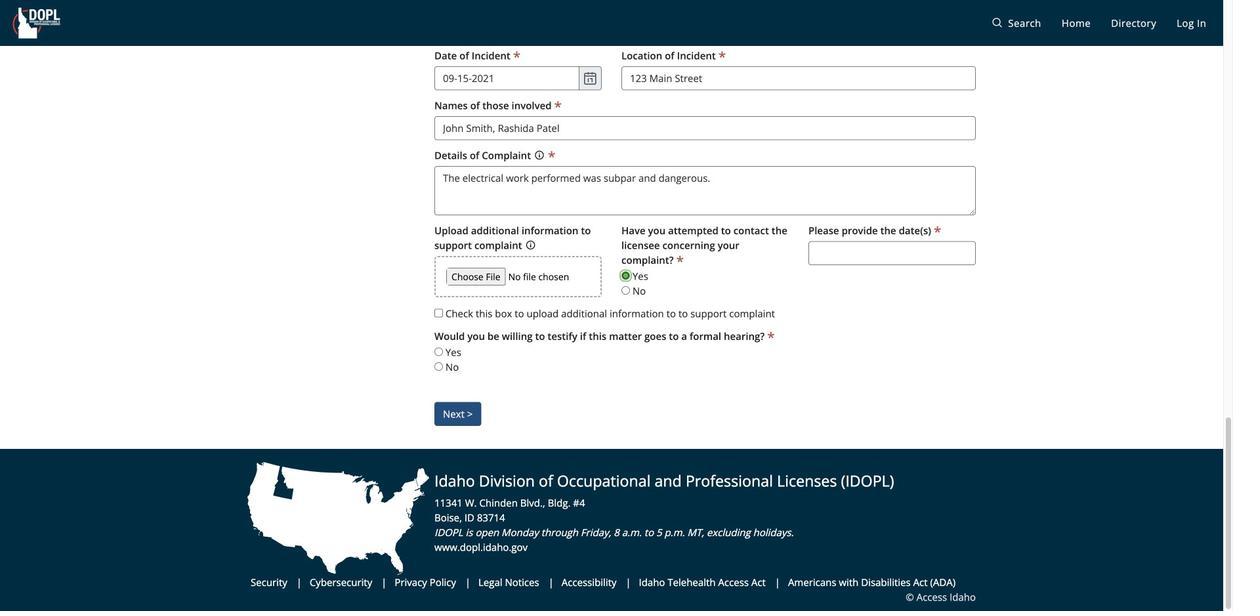 Task type: describe. For each thing, give the bounding box(es) containing it.
1 vertical spatial option group
[[434, 329, 976, 375]]

names of those involved element
[[434, 98, 562, 113]]

usa map with idaho highlighted image
[[247, 462, 430, 575]]

info image
[[535, 149, 544, 162]]

location of incident element
[[622, 48, 726, 63]]



Task type: vqa. For each thing, say whether or not it's contained in the screenshot.
text field
yes



Task type: locate. For each thing, give the bounding box(es) containing it.
info image
[[526, 239, 535, 252]]

None radio
[[622, 272, 630, 280], [434, 362, 443, 371], [622, 272, 630, 280], [434, 362, 443, 371]]

None radio
[[622, 286, 630, 295], [434, 348, 443, 356], [622, 286, 630, 295], [434, 348, 443, 356]]

search image
[[992, 16, 1003, 30]]

date of incident element
[[434, 48, 521, 63]]

None file field
[[446, 268, 590, 286]]

MM-DD-YYYY text field
[[434, 66, 579, 90]]

option group
[[622, 223, 789, 298], [434, 329, 976, 375]]

None checkbox
[[434, 309, 443, 317]]

None text field
[[434, 166, 976, 215]]

0 vertical spatial option group
[[622, 223, 789, 298]]

None text field
[[622, 66, 976, 90], [434, 116, 976, 140], [809, 241, 976, 265], [622, 66, 976, 90], [434, 116, 976, 140], [809, 241, 976, 265]]

please provide the date(s) element
[[809, 223, 941, 238]]



